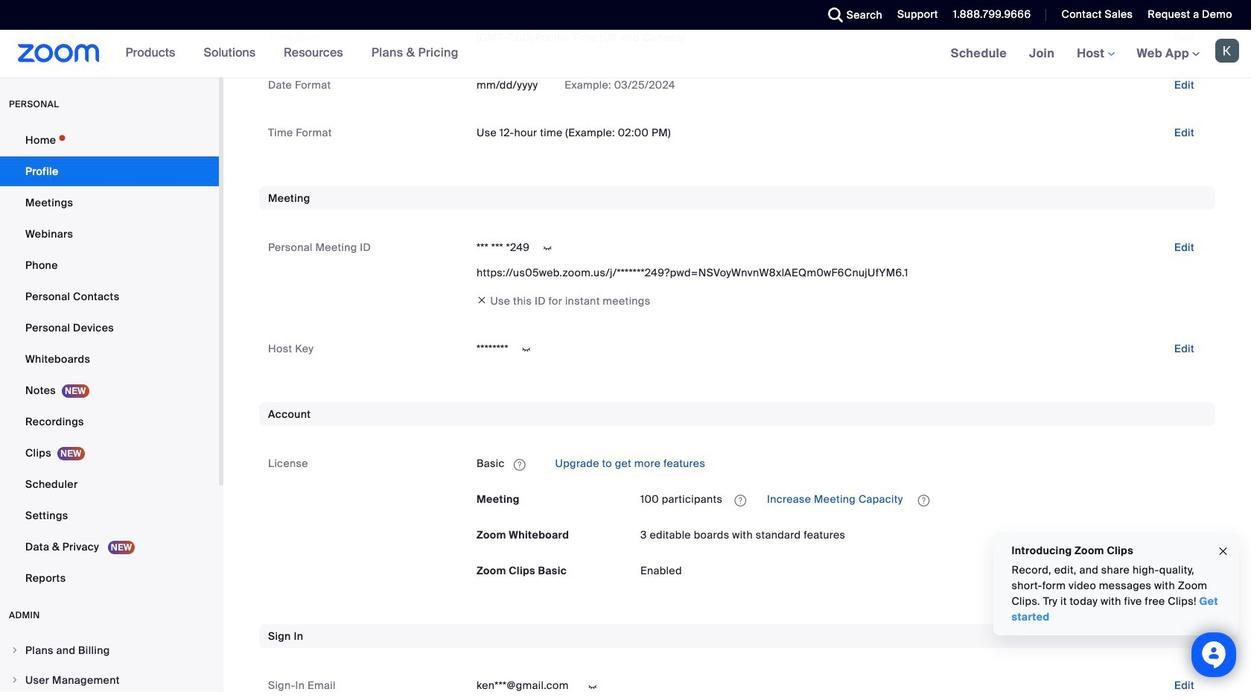 Task type: locate. For each thing, give the bounding box(es) containing it.
banner
[[0, 30, 1252, 78]]

zoom logo image
[[18, 44, 100, 63]]

1 vertical spatial menu item
[[0, 666, 219, 692]]

learn more about your license type image
[[512, 459, 527, 470]]

close image
[[1218, 543, 1230, 560]]

learn more about your meeting license image
[[730, 494, 751, 507]]

2 menu item from the top
[[0, 666, 219, 692]]

0 vertical spatial menu item
[[0, 636, 219, 665]]

show personal meeting id image
[[536, 242, 560, 255]]

menu item
[[0, 636, 219, 665], [0, 666, 219, 692]]

application
[[477, 452, 1207, 476], [641, 488, 1207, 511]]

0 vertical spatial application
[[477, 452, 1207, 476]]



Task type: describe. For each thing, give the bounding box(es) containing it.
1 vertical spatial application
[[641, 488, 1207, 511]]

1 menu item from the top
[[0, 636, 219, 665]]

show host key image
[[515, 343, 539, 356]]

right image
[[10, 646, 19, 655]]

product information navigation
[[114, 30, 470, 77]]

profile picture image
[[1216, 39, 1240, 63]]

meetings navigation
[[940, 30, 1252, 78]]

admin menu menu
[[0, 636, 219, 692]]

personal menu menu
[[0, 125, 219, 595]]

right image
[[10, 676, 19, 685]]



Task type: vqa. For each thing, say whether or not it's contained in the screenshot.
LEARN MORE ABOUT YOUR MEETING LICENSE image
yes



